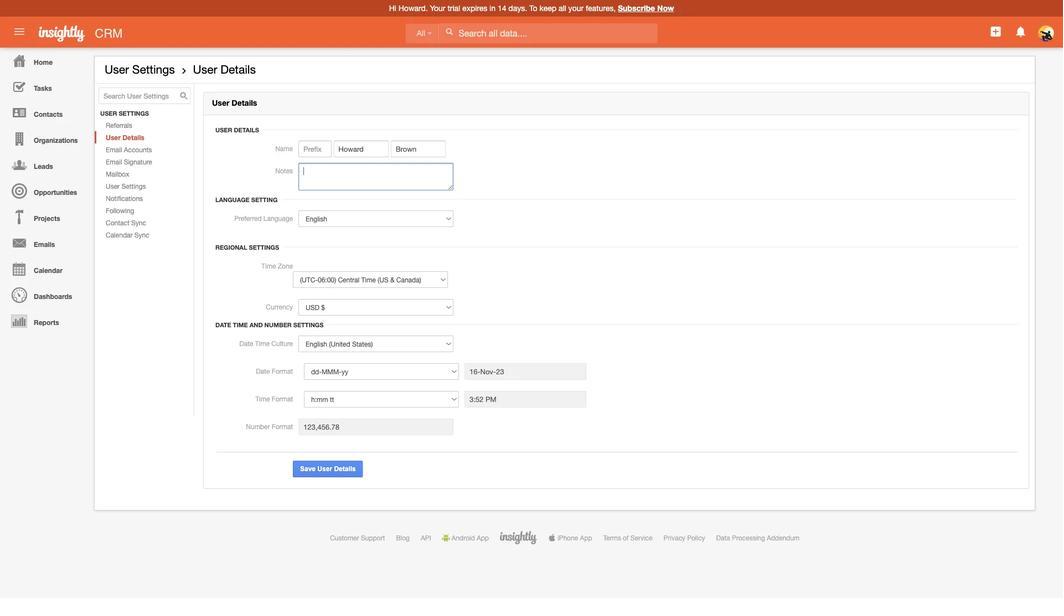 Task type: vqa. For each thing, say whether or not it's contained in the screenshot.
Regional
yes



Task type: describe. For each thing, give the bounding box(es) containing it.
processing
[[732, 534, 765, 542]]

all link
[[406, 23, 439, 43]]

calendar inside 'user settings referrals user details email accounts email signature mailbox user settings notifications following contact sync calendar sync'
[[106, 231, 133, 239]]

emails link
[[3, 230, 89, 256]]

reports link
[[3, 308, 89, 334]]

dashboards
[[34, 292, 72, 300]]

0 horizontal spatial language
[[215, 196, 250, 203]]

email signature link
[[95, 156, 194, 168]]

leads
[[34, 162, 53, 170]]

preferred language
[[234, 214, 293, 222]]

user details for name
[[215, 126, 259, 134]]

service
[[631, 534, 653, 542]]

android app
[[452, 534, 489, 542]]

accounts
[[124, 146, 152, 153]]

and
[[250, 321, 263, 329]]

1 email from the top
[[106, 146, 122, 153]]

opportunities link
[[3, 178, 89, 204]]

user settings referrals user details email accounts email signature mailbox user settings notifications following contact sync calendar sync
[[100, 110, 152, 239]]

0 vertical spatial user settings link
[[105, 63, 175, 76]]

data processing addendum link
[[717, 534, 800, 542]]

time down and
[[255, 340, 270, 347]]

hi
[[389, 4, 397, 13]]

contacts
[[34, 110, 63, 118]]

of
[[623, 534, 629, 542]]

settings right and
[[293, 321, 324, 329]]

format for date format
[[272, 367, 293, 375]]

crm
[[95, 26, 123, 40]]

format for time format
[[272, 395, 293, 403]]

following
[[106, 207, 134, 214]]

Search User Settings text field
[[99, 88, 191, 104]]

format for number format
[[272, 423, 293, 430]]

iphone app
[[558, 534, 592, 542]]

customer
[[330, 534, 359, 542]]

0 vertical spatial number
[[265, 321, 292, 329]]

home
[[34, 58, 53, 66]]

app for iphone app
[[580, 534, 592, 542]]

zone
[[278, 262, 293, 270]]

save user details
[[300, 465, 356, 473]]

2 email from the top
[[106, 158, 122, 166]]

preferred
[[234, 214, 262, 222]]

Last Name text field
[[391, 141, 446, 157]]

api
[[421, 534, 431, 542]]

subscribe now link
[[618, 4, 674, 13]]

blog link
[[396, 534, 410, 542]]

tasks
[[34, 84, 52, 92]]

hi howard. your trial expires in 14 days. to keep all your features, subscribe now
[[389, 4, 674, 13]]

0 vertical spatial user details
[[193, 63, 256, 76]]

currency
[[266, 303, 293, 311]]

save
[[300, 465, 316, 473]]

reports
[[34, 319, 59, 326]]

terms of service
[[603, 534, 653, 542]]

1 vertical spatial number
[[246, 423, 270, 430]]

projects
[[34, 214, 60, 222]]

regional settings
[[215, 244, 279, 251]]

settings
[[119, 110, 149, 117]]

time format
[[255, 395, 293, 403]]

android
[[452, 534, 475, 542]]

in
[[490, 4, 496, 13]]

data processing addendum
[[717, 534, 800, 542]]

user
[[100, 110, 117, 117]]

tasks link
[[3, 74, 89, 100]]

name
[[275, 145, 293, 152]]

blog
[[396, 534, 410, 542]]

time left and
[[233, 321, 248, 329]]

emails
[[34, 240, 55, 248]]

First Name text field
[[334, 141, 389, 157]]

notifications image
[[1015, 25, 1028, 38]]

0 vertical spatial sync
[[131, 219, 146, 227]]

projects link
[[3, 204, 89, 230]]

user details for user details
[[212, 98, 257, 108]]

date for date time culture
[[239, 340, 253, 347]]

calendar inside calendar link
[[34, 266, 63, 274]]

Prefix text field
[[299, 141, 332, 157]]

culture
[[272, 340, 293, 347]]

to
[[530, 4, 538, 13]]

iphone app link
[[548, 534, 592, 542]]

features,
[[586, 4, 616, 13]]

settings up the search user settings text box
[[132, 63, 175, 76]]

notifications
[[106, 194, 143, 202]]



Task type: locate. For each thing, give the bounding box(es) containing it.
1 vertical spatial email
[[106, 158, 122, 166]]

expires
[[463, 4, 488, 13]]

your
[[430, 4, 446, 13]]

regional
[[215, 244, 247, 251]]

language
[[215, 196, 250, 203], [264, 214, 293, 222]]

time left zone
[[262, 262, 276, 270]]

None text field
[[299, 163, 454, 191], [465, 391, 587, 408], [299, 419, 454, 435], [299, 163, 454, 191], [465, 391, 587, 408], [299, 419, 454, 435]]

all
[[559, 4, 566, 13]]

customer support
[[330, 534, 385, 542]]

calendar down "contact"
[[106, 231, 133, 239]]

dashboards link
[[3, 282, 89, 308]]

language down setting
[[264, 214, 293, 222]]

user settings link
[[105, 63, 175, 76], [95, 180, 194, 192]]

user
[[105, 63, 129, 76], [193, 63, 217, 76], [212, 98, 230, 108], [215, 126, 232, 134], [106, 134, 121, 141], [106, 182, 120, 190], [318, 465, 332, 473]]

user settings
[[105, 63, 175, 76]]

addendum
[[767, 534, 800, 542]]

details inside 'user settings referrals user details email accounts email signature mailbox user settings notifications following contact sync calendar sync'
[[123, 134, 144, 141]]

user details link
[[193, 63, 256, 76], [95, 131, 194, 144]]

1 vertical spatial date
[[239, 340, 253, 347]]

number
[[265, 321, 292, 329], [246, 423, 270, 430]]

following link
[[95, 204, 194, 217]]

user inside save user details button
[[318, 465, 332, 473]]

date for date format
[[256, 367, 270, 375]]

save user details button
[[293, 461, 363, 478]]

date down "date time culture"
[[256, 367, 270, 375]]

all
[[417, 29, 425, 38]]

1 format from the top
[[272, 367, 293, 375]]

1 horizontal spatial language
[[264, 214, 293, 222]]

settings inside 'user settings referrals user details email accounts email signature mailbox user settings notifications following contact sync calendar sync'
[[122, 182, 146, 190]]

1 vertical spatial user details link
[[95, 131, 194, 144]]

policy
[[688, 534, 705, 542]]

format down time format
[[272, 423, 293, 430]]

signature
[[124, 158, 152, 166]]

email
[[106, 146, 122, 153], [106, 158, 122, 166]]

0 vertical spatial email
[[106, 146, 122, 153]]

date for date time and number settings
[[215, 321, 231, 329]]

1 horizontal spatial calendar
[[106, 231, 133, 239]]

details inside button
[[334, 465, 356, 473]]

date left and
[[215, 321, 231, 329]]

referrals
[[106, 121, 132, 129]]

0 horizontal spatial date
[[215, 321, 231, 329]]

iphone
[[558, 534, 578, 542]]

notifications link
[[95, 192, 194, 204]]

format down culture
[[272, 367, 293, 375]]

1 horizontal spatial app
[[580, 534, 592, 542]]

customer support link
[[330, 534, 385, 542]]

2 format from the top
[[272, 395, 293, 403]]

mailbox
[[106, 170, 129, 178]]

sync up calendar sync link
[[131, 219, 146, 227]]

app
[[477, 534, 489, 542], [580, 534, 592, 542]]

leads link
[[3, 152, 89, 178]]

opportunities
[[34, 188, 77, 196]]

None text field
[[465, 363, 587, 380]]

0 vertical spatial format
[[272, 367, 293, 375]]

app right the iphone at right bottom
[[580, 534, 592, 542]]

calendar up dashboards link
[[34, 266, 63, 274]]

email left accounts
[[106, 146, 122, 153]]

1 vertical spatial calendar
[[34, 266, 63, 274]]

android app link
[[442, 534, 489, 542]]

privacy policy
[[664, 534, 705, 542]]

keep
[[540, 4, 557, 13]]

1 vertical spatial language
[[264, 214, 293, 222]]

date down and
[[239, 340, 253, 347]]

settings up time zone
[[249, 244, 279, 251]]

contact
[[106, 219, 129, 227]]

user settings link up notifications
[[95, 180, 194, 192]]

subscribe
[[618, 4, 655, 13]]

0 vertical spatial calendar
[[106, 231, 133, 239]]

3 format from the top
[[272, 423, 293, 430]]

2 vertical spatial user details
[[215, 126, 259, 134]]

Search all data.... text field
[[439, 23, 658, 43]]

days.
[[509, 4, 527, 13]]

calendar link
[[3, 256, 89, 282]]

privacy
[[664, 534, 686, 542]]

referrals link
[[95, 119, 194, 131]]

howard.
[[399, 4, 428, 13]]

user settings link up the search user settings text box
[[105, 63, 175, 76]]

language up "preferred"
[[215, 196, 250, 203]]

calendar
[[106, 231, 133, 239], [34, 266, 63, 274]]

0 vertical spatial user details link
[[193, 63, 256, 76]]

2 vertical spatial date
[[256, 367, 270, 375]]

2 app from the left
[[580, 534, 592, 542]]

1 vertical spatial sync
[[134, 231, 149, 239]]

calendar sync link
[[95, 229, 194, 241]]

notes
[[275, 167, 293, 175]]

2 horizontal spatial date
[[256, 367, 270, 375]]

date time and number settings
[[215, 321, 324, 329]]

email up mailbox
[[106, 158, 122, 166]]

1 app from the left
[[477, 534, 489, 542]]

details
[[221, 63, 256, 76], [232, 98, 257, 108], [234, 126, 259, 134], [123, 134, 144, 141], [334, 465, 356, 473]]

contact sync link
[[95, 217, 194, 229]]

format down date format
[[272, 395, 293, 403]]

1 vertical spatial format
[[272, 395, 293, 403]]

number down "currency" on the bottom of the page
[[265, 321, 292, 329]]

terms
[[603, 534, 621, 542]]

email accounts link
[[95, 144, 194, 156]]

time up number format
[[255, 395, 270, 403]]

trial
[[448, 4, 460, 13]]

your
[[569, 4, 584, 13]]

date
[[215, 321, 231, 329], [239, 340, 253, 347], [256, 367, 270, 375]]

mailbox link
[[95, 168, 194, 180]]

0 vertical spatial language
[[215, 196, 250, 203]]

number down time format
[[246, 423, 270, 430]]

api link
[[421, 534, 431, 542]]

contacts link
[[3, 100, 89, 126]]

data
[[717, 534, 730, 542]]

1 vertical spatial user settings link
[[95, 180, 194, 192]]

time zone
[[262, 262, 293, 270]]

privacy policy link
[[664, 534, 705, 542]]

0 horizontal spatial calendar
[[34, 266, 63, 274]]

date time culture
[[239, 340, 293, 347]]

14
[[498, 4, 507, 13]]

language setting
[[215, 196, 278, 203]]

app right "android"
[[477, 534, 489, 542]]

number format
[[246, 423, 293, 430]]

navigation
[[0, 48, 89, 334]]

2 vertical spatial format
[[272, 423, 293, 430]]

1 vertical spatial user details
[[212, 98, 257, 108]]

navigation containing home
[[0, 48, 89, 334]]

user details
[[193, 63, 256, 76], [212, 98, 257, 108], [215, 126, 259, 134]]

home link
[[3, 48, 89, 74]]

organizations
[[34, 136, 78, 144]]

time
[[262, 262, 276, 270], [233, 321, 248, 329], [255, 340, 270, 347], [255, 395, 270, 403]]

support
[[361, 534, 385, 542]]

app for android app
[[477, 534, 489, 542]]

format
[[272, 367, 293, 375], [272, 395, 293, 403], [272, 423, 293, 430]]

organizations link
[[3, 126, 89, 152]]

setting
[[251, 196, 278, 203]]

now
[[658, 4, 674, 13]]

white image
[[446, 28, 453, 35]]

0 vertical spatial date
[[215, 321, 231, 329]]

0 horizontal spatial app
[[477, 534, 489, 542]]

settings up notifications
[[122, 182, 146, 190]]

sync down "contact sync" link
[[134, 231, 149, 239]]

1 horizontal spatial date
[[239, 340, 253, 347]]



